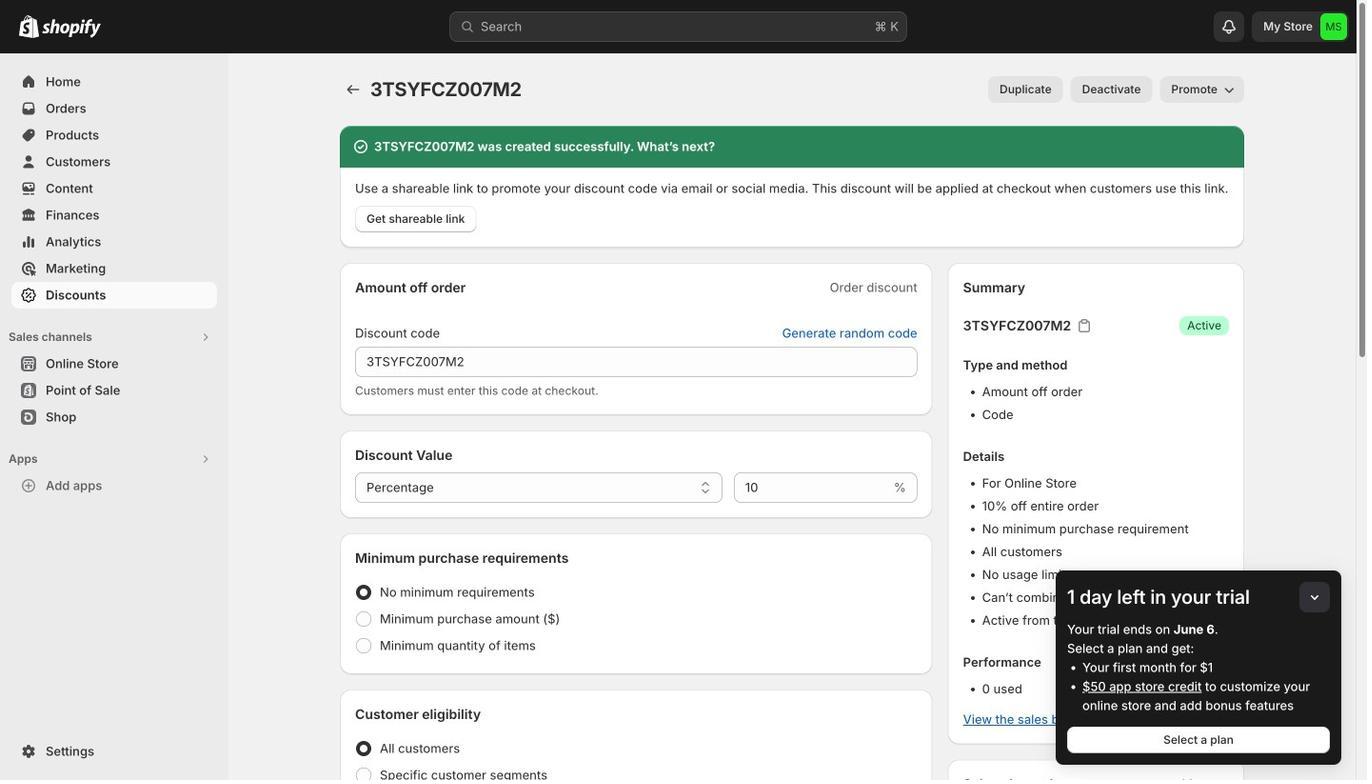 Task type: vqa. For each thing, say whether or not it's contained in the screenshot.
leftmost Shopify image
yes



Task type: locate. For each thing, give the bounding box(es) containing it.
None text field
[[355, 347, 918, 377]]

shopify image
[[19, 15, 39, 38]]

None text field
[[734, 473, 891, 503]]

my store image
[[1321, 13, 1348, 40]]



Task type: describe. For each thing, give the bounding box(es) containing it.
shopify image
[[42, 19, 101, 38]]



